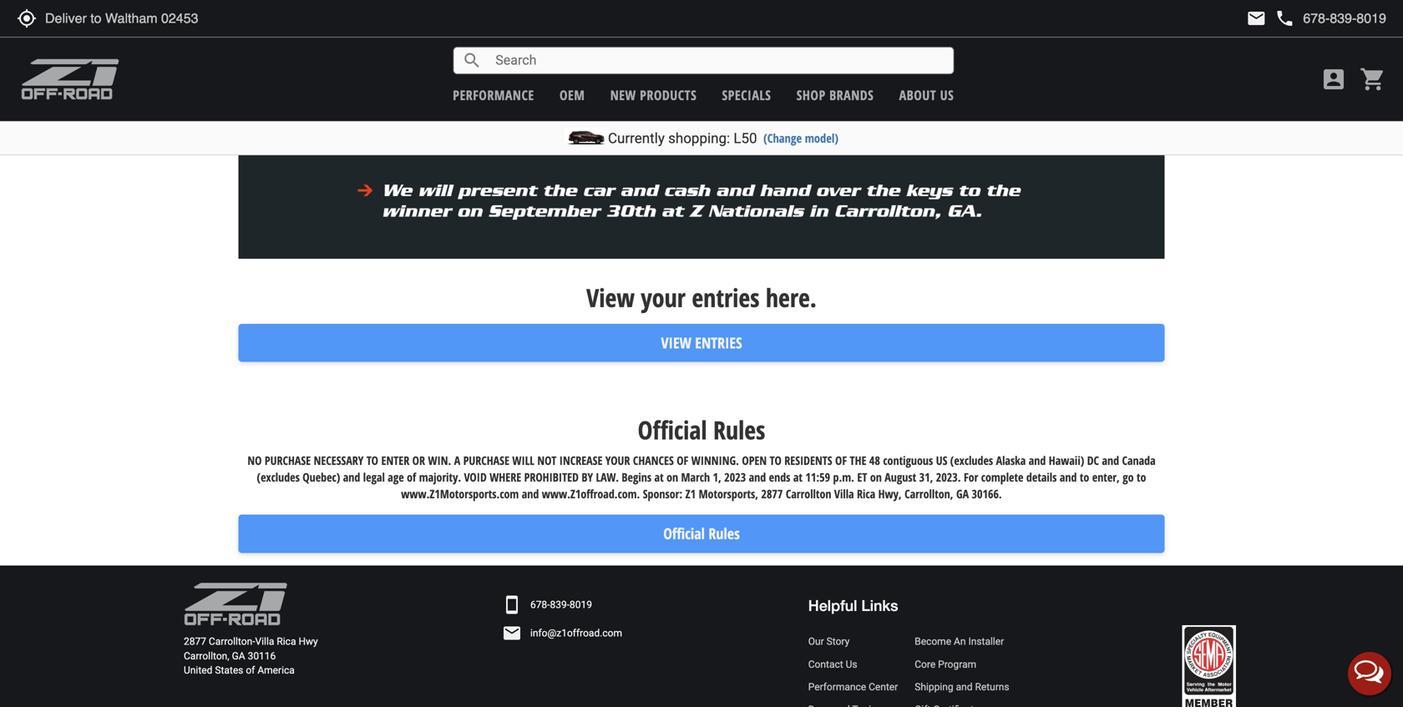 Task type: vqa. For each thing, say whether or not it's contained in the screenshot.
Returns
yes



Task type: describe. For each thing, give the bounding box(es) containing it.
shopping_cart link
[[1356, 66, 1387, 93]]

and down necessary
[[343, 470, 360, 486]]

shipping and returns
[[915, 682, 1010, 694]]

us for contact us
[[846, 659, 858, 671]]

0 vertical spatial (excludes
[[951, 453, 994, 469]]

performance center
[[809, 682, 899, 694]]

shopping:
[[669, 130, 730, 147]]

alaska
[[997, 453, 1026, 469]]

ga inside 2877 carrollton-villa rica hwy carrollton, ga 30116 united states of america
[[232, 651, 245, 662]]

ga inside official rules no purchase necessary to enter or win. a purchase will not increase your chances of winning. open to residents of the 48 contiguous us (excludes alaska and hawaii) dc and canada (excludes quebec) and legal age of majority. void where prohibited by law. begins at on march 1, 2023 and ends at 11:59 p.m. et on august 31, 2023. for complete details and to enter, go to www.z1motorsports.com and www.z1offroad.com. sponsor: z1 motorsports, 2877 carrollton villa rica hwy, carrollton, ga 30166.
[[957, 487, 969, 502]]

shipping and returns link
[[915, 681, 1010, 695]]

become an installer link
[[915, 635, 1010, 650]]

smartphone 678-839-8019
[[502, 595, 592, 615]]

performance link
[[453, 86, 535, 104]]

mail link
[[1247, 8, 1267, 28]]

2877 carrollton-villa rica hwy carrollton, ga 30116 united states of america
[[184, 636, 318, 677]]

official rules no purchase necessary to enter or win. a purchase will not increase your chances of winning. open to residents of the 48 contiguous us (excludes alaska and hawaii) dc and canada (excludes quebec) and legal age of majority. void where prohibited by law. begins at on march 1, 2023 and ends at 11:59 p.m. et on august 31, 2023. for complete details and to enter, go to www.z1motorsports.com and www.z1offroad.com. sponsor: z1 motorsports, 2877 carrollton villa rica hwy, carrollton, ga 30166.
[[248, 413, 1156, 502]]

performance center link
[[809, 681, 899, 695]]

p.m.
[[834, 470, 855, 486]]

winning.
[[692, 453, 739, 469]]

win.
[[428, 453, 452, 469]]

villa inside 2877 carrollton-villa rica hwy carrollton, ga 30116 united states of america
[[255, 636, 274, 648]]

hwy
[[299, 636, 318, 648]]

phone link
[[1276, 8, 1387, 28]]

contact us link
[[809, 658, 899, 672]]

brands
[[830, 86, 874, 104]]

hawaii)
[[1049, 453, 1085, 469]]

specials
[[722, 86, 772, 104]]

our story
[[809, 636, 850, 648]]

48
[[870, 453, 881, 469]]

www.z1motorsports.com
[[401, 487, 519, 502]]

canada
[[1123, 453, 1156, 469]]

shop
[[797, 86, 826, 104]]

30166.
[[972, 487, 1003, 502]]

quebec)
[[303, 470, 340, 486]]

11:59
[[806, 470, 831, 486]]

rica inside 2877 carrollton-villa rica hwy carrollton, ga 30116 united states of america
[[277, 636, 296, 648]]

story
[[827, 636, 850, 648]]

here.
[[766, 281, 817, 315]]

mail
[[1247, 8, 1267, 28]]

not
[[538, 453, 557, 469]]

august
[[885, 470, 917, 486]]

about
[[900, 86, 937, 104]]

about us
[[900, 86, 955, 104]]

view your entries here.
[[587, 281, 817, 315]]

our story link
[[809, 635, 899, 650]]

open
[[742, 453, 767, 469]]

official rules button
[[239, 515, 1165, 554]]

1 at from the left
[[655, 470, 664, 486]]

search
[[462, 51, 482, 71]]

where
[[490, 470, 522, 486]]

839-
[[550, 599, 570, 611]]

legal
[[363, 470, 385, 486]]

about us link
[[900, 86, 955, 104]]

shop brands link
[[797, 86, 874, 104]]

et
[[858, 470, 868, 486]]

www.z1offroad.com.
[[542, 487, 640, 502]]

model)
[[805, 130, 839, 146]]

become an installer
[[915, 636, 1005, 648]]

view
[[587, 281, 635, 315]]

ends
[[769, 470, 791, 486]]

account_box
[[1321, 66, 1348, 93]]

by
[[582, 470, 593, 486]]

2 at from the left
[[794, 470, 803, 486]]

2877 inside 2877 carrollton-villa rica hwy carrollton, ga 30116 united states of america
[[184, 636, 206, 648]]

no
[[248, 453, 262, 469]]

motorsports,
[[699, 487, 759, 502]]

contiguous
[[884, 453, 934, 469]]

prohibited
[[524, 470, 579, 486]]

email info@z1offroad.com
[[502, 624, 623, 644]]

entries
[[692, 281, 760, 315]]

your
[[641, 281, 686, 315]]

rules for official rules no purchase necessary to enter or win. a purchase will not increase your chances of winning. open to residents of the 48 contiguous us (excludes alaska and hawaii) dc and canada (excludes quebec) and legal age of majority. void where prohibited by law. begins at on march 1, 2023 and ends at 11:59 p.m. et on august 31, 2023. for complete details and to enter, go to www.z1motorsports.com and www.z1offroad.com. sponsor: z1 motorsports, 2877 carrollton villa rica hwy, carrollton, ga 30166.
[[714, 413, 766, 448]]

info@z1offroad.com
[[531, 628, 623, 640]]

1 on from the left
[[667, 470, 679, 486]]

carrollton
[[786, 487, 832, 502]]

and down the open
[[749, 470, 766, 486]]

march
[[682, 470, 710, 486]]

rules for official rules
[[709, 524, 740, 545]]

1,
[[713, 470, 722, 486]]

center
[[869, 682, 899, 694]]

of inside 2877 carrollton-villa rica hwy carrollton, ga 30116 united states of america
[[246, 665, 255, 677]]

2 on from the left
[[871, 470, 882, 486]]

and up enter,
[[1103, 453, 1120, 469]]

2 of from the left
[[836, 453, 847, 469]]

2 to from the left
[[1137, 470, 1147, 486]]

sponsor:
[[643, 487, 683, 502]]

rica inside official rules no purchase necessary to enter or win. a purchase will not increase your chances of winning. open to residents of the 48 contiguous us (excludes alaska and hawaii) dc and canada (excludes quebec) and legal age of majority. void where prohibited by law. begins at on march 1, 2023 and ends at 11:59 p.m. et on august 31, 2023. for complete details and to enter, go to www.z1motorsports.com and www.z1offroad.com. sponsor: z1 motorsports, 2877 carrollton villa rica hwy, carrollton, ga 30166.
[[857, 487, 876, 502]]

z1 company logo image
[[184, 583, 288, 627]]

links
[[862, 597, 899, 615]]

helpful
[[809, 597, 858, 615]]

contact
[[809, 659, 844, 671]]

carrollton, inside 2877 carrollton-villa rica hwy carrollton, ga 30116 united states of america
[[184, 651, 230, 662]]

(change model) link
[[764, 130, 839, 146]]

your
[[606, 453, 630, 469]]



Task type: locate. For each thing, give the bounding box(es) containing it.
1 vertical spatial (excludes
[[257, 470, 300, 486]]

a
[[454, 453, 461, 469]]

0 horizontal spatial purchase
[[265, 453, 311, 469]]

of down 30116
[[246, 665, 255, 677]]

rules
[[714, 413, 766, 448], [709, 524, 740, 545]]

0 vertical spatial rules
[[714, 413, 766, 448]]

ga down the for
[[957, 487, 969, 502]]

1 vertical spatial carrollton,
[[184, 651, 230, 662]]

and up details at the bottom of the page
[[1029, 453, 1047, 469]]

official for official rules
[[664, 524, 705, 545]]

us right about
[[941, 86, 955, 104]]

us for about us
[[941, 86, 955, 104]]

0 horizontal spatial ga
[[232, 651, 245, 662]]

purchase up void
[[464, 453, 510, 469]]

void
[[464, 470, 487, 486]]

rules down motorsports,
[[709, 524, 740, 545]]

will
[[513, 453, 535, 469]]

2877 inside official rules no purchase necessary to enter or win. a purchase will not increase your chances of winning. open to residents of the 48 contiguous us (excludes alaska and hawaii) dc and canada (excludes quebec) and legal age of majority. void where prohibited by law. begins at on march 1, 2023 and ends at 11:59 p.m. et on august 31, 2023. for complete details and to enter, go to www.z1motorsports.com and www.z1offroad.com. sponsor: z1 motorsports, 2877 carrollton villa rica hwy, carrollton, ga 30166.
[[762, 487, 783, 502]]

0 horizontal spatial of
[[677, 453, 689, 469]]

z1 motorsports logo image
[[21, 58, 120, 100]]

1 vertical spatial rules
[[709, 524, 740, 545]]

official
[[638, 413, 707, 448], [664, 524, 705, 545]]

currently
[[608, 130, 665, 147]]

hwy,
[[879, 487, 902, 502]]

1 horizontal spatial (excludes
[[951, 453, 994, 469]]

2 purchase from the left
[[464, 453, 510, 469]]

8019
[[570, 599, 592, 611]]

enter,
[[1093, 470, 1120, 486]]

1 horizontal spatial ga
[[957, 487, 969, 502]]

entries
[[696, 333, 743, 353]]

us
[[937, 453, 948, 469]]

to up legal
[[367, 453, 379, 469]]

law.
[[596, 470, 619, 486]]

and inside the shipping and returns link
[[956, 682, 973, 694]]

to up ends
[[770, 453, 782, 469]]

official for official rules no purchase necessary to enter or win. a purchase will not increase your chances of winning. open to residents of the 48 contiguous us (excludes alaska and hawaii) dc and canada (excludes quebec) and legal age of majority. void where prohibited by law. begins at on march 1, 2023 and ends at 11:59 p.m. et on august 31, 2023. for complete details and to enter, go to www.z1motorsports.com and www.z1offroad.com. sponsor: z1 motorsports, 2877 carrollton villa rica hwy, carrollton, ga 30166.
[[638, 413, 707, 448]]

1 vertical spatial villa
[[255, 636, 274, 648]]

1 horizontal spatial 2877
[[762, 487, 783, 502]]

mail phone
[[1247, 8, 1296, 28]]

of inside official rules no purchase necessary to enter or win. a purchase will not increase your chances of winning. open to residents of the 48 contiguous us (excludes alaska and hawaii) dc and canada (excludes quebec) and legal age of majority. void where prohibited by law. begins at on march 1, 2023 and ends at 11:59 p.m. et on august 31, 2023. for complete details and to enter, go to www.z1motorsports.com and www.z1offroad.com. sponsor: z1 motorsports, 2877 carrollton villa rica hwy, carrollton, ga 30166.
[[407, 470, 416, 486]]

view
[[661, 333, 692, 353]]

0 vertical spatial villa
[[835, 487, 855, 502]]

ga down carrollton-
[[232, 651, 245, 662]]

rica down et
[[857, 487, 876, 502]]

31,
[[920, 470, 934, 486]]

official up "chances" at the bottom left of the page
[[638, 413, 707, 448]]

chances
[[633, 453, 674, 469]]

1 horizontal spatial us
[[941, 86, 955, 104]]

villa inside official rules no purchase necessary to enter or win. a purchase will not increase your chances of winning. open to residents of the 48 contiguous us (excludes alaska and hawaii) dc and canada (excludes quebec) and legal age of majority. void where prohibited by law. begins at on march 1, 2023 and ends at 11:59 p.m. et on august 31, 2023. for complete details and to enter, go to www.z1motorsports.com and www.z1offroad.com. sponsor: z1 motorsports, 2877 carrollton villa rica hwy, carrollton, ga 30166.
[[835, 487, 855, 502]]

us
[[941, 86, 955, 104], [846, 659, 858, 671]]

1 of from the left
[[677, 453, 689, 469]]

villa down p.m.
[[835, 487, 855, 502]]

villa up 30116
[[255, 636, 274, 648]]

new products link
[[611, 86, 697, 104]]

1 horizontal spatial rica
[[857, 487, 876, 502]]

0 horizontal spatial (excludes
[[257, 470, 300, 486]]

1 vertical spatial rica
[[277, 636, 296, 648]]

enter
[[381, 453, 410, 469]]

installer
[[969, 636, 1005, 648]]

0 vertical spatial rica
[[857, 487, 876, 502]]

us down our story link
[[846, 659, 858, 671]]

of up p.m.
[[836, 453, 847, 469]]

carrollton,
[[905, 487, 954, 502], [184, 651, 230, 662]]

1 horizontal spatial at
[[794, 470, 803, 486]]

complete
[[982, 470, 1024, 486]]

of right age
[[407, 470, 416, 486]]

and down core program link at the bottom of the page
[[956, 682, 973, 694]]

0 horizontal spatial rica
[[277, 636, 296, 648]]

official inside official rules button
[[664, 524, 705, 545]]

1 vertical spatial 2877
[[184, 636, 206, 648]]

Search search field
[[482, 48, 954, 73]]

0 horizontal spatial 2877
[[184, 636, 206, 648]]

phone
[[1276, 8, 1296, 28]]

0 horizontal spatial carrollton,
[[184, 651, 230, 662]]

info@z1offroad.com link
[[531, 627, 623, 641]]

2877 down ends
[[762, 487, 783, 502]]

carrollton, down 31, in the right of the page
[[905, 487, 954, 502]]

rica left hwy
[[277, 636, 296, 648]]

purchase right no
[[265, 453, 311, 469]]

for
[[964, 470, 979, 486]]

contact us
[[809, 659, 858, 671]]

1 vertical spatial us
[[846, 659, 858, 671]]

1 horizontal spatial villa
[[835, 487, 855, 502]]

(excludes up the for
[[951, 453, 994, 469]]

1 horizontal spatial purchase
[[464, 453, 510, 469]]

0 horizontal spatial villa
[[255, 636, 274, 648]]

carrollton, inside official rules no purchase necessary to enter or win. a purchase will not increase your chances of winning. open to residents of the 48 contiguous us (excludes alaska and hawaii) dc and canada (excludes quebec) and legal age of majority. void where prohibited by law. begins at on march 1, 2023 and ends at 11:59 p.m. et on august 31, 2023. for complete details and to enter, go to www.z1motorsports.com and www.z1offroad.com. sponsor: z1 motorsports, 2877 carrollton villa rica hwy, carrollton, ga 30166.
[[905, 487, 954, 502]]

0 vertical spatial carrollton,
[[905, 487, 954, 502]]

0 horizontal spatial at
[[655, 470, 664, 486]]

official rules link
[[239, 515, 1165, 554]]

0 vertical spatial official
[[638, 413, 707, 448]]

carrollton, up united
[[184, 651, 230, 662]]

1 vertical spatial of
[[246, 665, 255, 677]]

ga
[[957, 487, 969, 502], [232, 651, 245, 662]]

1 horizontal spatial to
[[1137, 470, 1147, 486]]

0 vertical spatial us
[[941, 86, 955, 104]]

sema member logo image
[[1183, 626, 1237, 708]]

rules inside button
[[709, 524, 740, 545]]

and down the hawaii) at the right of the page
[[1060, 470, 1078, 486]]

oem link
[[560, 86, 585, 104]]

1 horizontal spatial to
[[770, 453, 782, 469]]

official rules
[[664, 524, 740, 545]]

2023
[[725, 470, 746, 486]]

and down prohibited
[[522, 487, 539, 502]]

(excludes down no
[[257, 470, 300, 486]]

0 horizontal spatial us
[[846, 659, 858, 671]]

1 vertical spatial official
[[664, 524, 705, 545]]

our
[[809, 636, 825, 648]]

increase
[[560, 453, 603, 469]]

oem
[[560, 86, 585, 104]]

account_box link
[[1317, 66, 1352, 93]]

2877
[[762, 487, 783, 502], [184, 636, 206, 648]]

1 horizontal spatial of
[[836, 453, 847, 469]]

dc
[[1088, 453, 1100, 469]]

core
[[915, 659, 936, 671]]

or
[[413, 453, 425, 469]]

0 vertical spatial ga
[[957, 487, 969, 502]]

view entries button
[[239, 324, 1165, 362]]

0 horizontal spatial to
[[367, 453, 379, 469]]

currently shopping: l50 (change model)
[[608, 130, 839, 147]]

rules inside official rules no purchase necessary to enter or win. a purchase will not increase your chances of winning. open to residents of the 48 contiguous us (excludes alaska and hawaii) dc and canada (excludes quebec) and legal age of majority. void where prohibited by law. begins at on march 1, 2023 and ends at 11:59 p.m. et on august 31, 2023. for complete details and to enter, go to www.z1motorsports.com and www.z1offroad.com. sponsor: z1 motorsports, 2877 carrollton villa rica hwy, carrollton, ga 30166.
[[714, 413, 766, 448]]

0 horizontal spatial of
[[246, 665, 255, 677]]

1 vertical spatial ga
[[232, 651, 245, 662]]

to
[[367, 453, 379, 469], [770, 453, 782, 469]]

0 horizontal spatial to
[[1080, 470, 1090, 486]]

residents
[[785, 453, 833, 469]]

shipping
[[915, 682, 954, 694]]

email
[[502, 624, 522, 644]]

core program
[[915, 659, 977, 671]]

to down dc
[[1080, 470, 1090, 486]]

1 purchase from the left
[[265, 453, 311, 469]]

specials link
[[722, 86, 772, 104]]

become
[[915, 636, 952, 648]]

shop brands
[[797, 86, 874, 104]]

go
[[1123, 470, 1134, 486]]

on up sponsor:
[[667, 470, 679, 486]]

2 to from the left
[[770, 453, 782, 469]]

of
[[677, 453, 689, 469], [836, 453, 847, 469]]

on right et
[[871, 470, 882, 486]]

performance
[[453, 86, 535, 104]]

official inside official rules no purchase necessary to enter or win. a purchase will not increase your chances of winning. open to residents of the 48 contiguous us (excludes alaska and hawaii) dc and canada (excludes quebec) and legal age of majority. void where prohibited by law. begins at on march 1, 2023 and ends at 11:59 p.m. et on august 31, 2023. for complete details and to enter, go to www.z1motorsports.com and www.z1offroad.com. sponsor: z1 motorsports, 2877 carrollton villa rica hwy, carrollton, ga 30166.
[[638, 413, 707, 448]]

1 to from the left
[[367, 453, 379, 469]]

1 horizontal spatial of
[[407, 470, 416, 486]]

united
[[184, 665, 213, 677]]

678-839-8019 link
[[531, 598, 592, 613]]

my_location
[[17, 8, 37, 28]]

of up march
[[677, 453, 689, 469]]

1 horizontal spatial on
[[871, 470, 882, 486]]

at right ends
[[794, 470, 803, 486]]

carrollton-
[[209, 636, 255, 648]]

0 vertical spatial 2877
[[762, 487, 783, 502]]

1 horizontal spatial carrollton,
[[905, 487, 954, 502]]

core program link
[[915, 658, 1010, 672]]

at up sponsor:
[[655, 470, 664, 486]]

z1
[[686, 487, 696, 502]]

to right go
[[1137, 470, 1147, 486]]

villa
[[835, 487, 855, 502], [255, 636, 274, 648]]

0 vertical spatial of
[[407, 470, 416, 486]]

official down z1
[[664, 524, 705, 545]]

program
[[939, 659, 977, 671]]

0 horizontal spatial on
[[667, 470, 679, 486]]

necessary
[[314, 453, 364, 469]]

2877 up united
[[184, 636, 206, 648]]

rules up the open
[[714, 413, 766, 448]]

1 to from the left
[[1080, 470, 1090, 486]]



